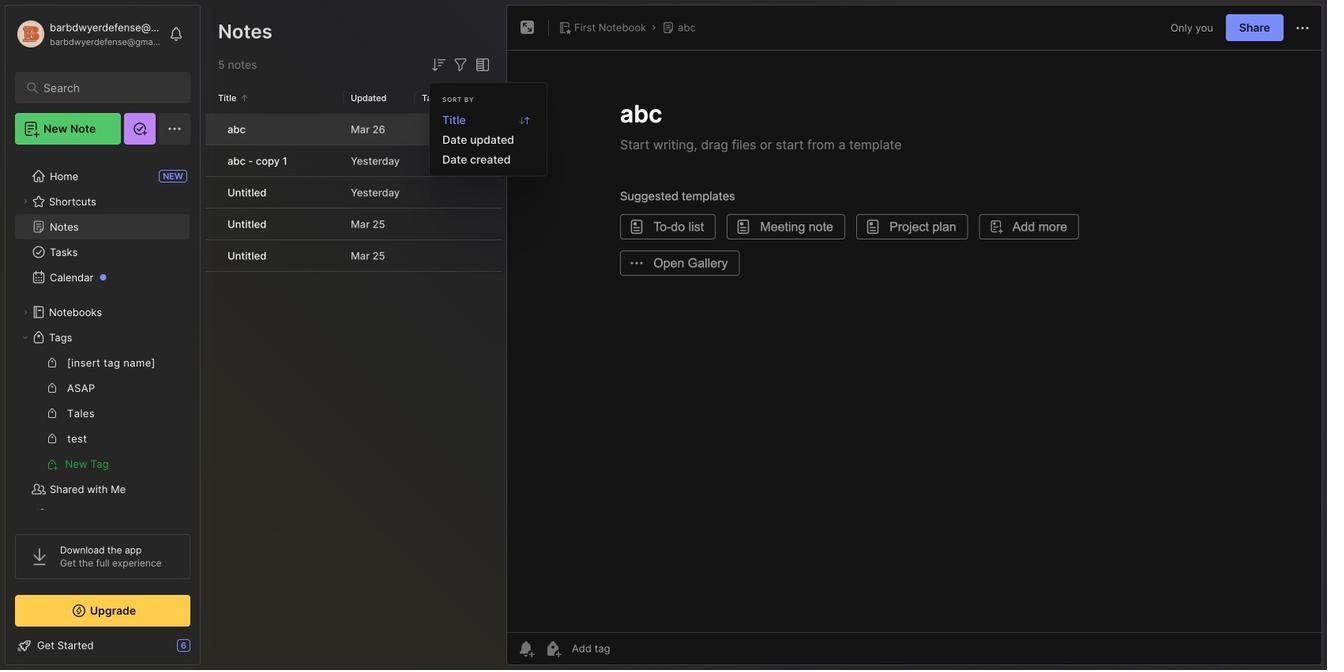 Task type: vqa. For each thing, say whether or not it's contained in the screenshot.
"SORT OPTIONS" field
yes



Task type: describe. For each thing, give the bounding box(es) containing it.
tree inside main element
[[6, 154, 200, 562]]

none search field inside main element
[[43, 78, 169, 97]]

4 cell from the top
[[205, 209, 218, 239]]

Search text field
[[43, 81, 169, 96]]

Help and Learning task checklist field
[[6, 633, 200, 658]]

5 cell from the top
[[205, 240, 218, 271]]

add a reminder image
[[517, 639, 536, 658]]

1 cell from the top
[[205, 114, 218, 145]]

add filters image
[[451, 55, 470, 74]]

add tag image
[[544, 639, 563, 658]]

3 cell from the top
[[205, 177, 218, 208]]

click to collapse image
[[200, 641, 211, 660]]



Task type: locate. For each thing, give the bounding box(es) containing it.
tree
[[6, 154, 200, 562]]

View options field
[[470, 55, 492, 74]]

expand note image
[[518, 18, 537, 37]]

None search field
[[43, 78, 169, 97]]

Add tag field
[[571, 642, 689, 655]]

row group
[[205, 114, 502, 273]]

2 cell from the top
[[205, 145, 218, 176]]

expand tags image
[[21, 333, 30, 342]]

note window element
[[507, 5, 1323, 669]]

cell
[[205, 114, 218, 145], [205, 145, 218, 176], [205, 177, 218, 208], [205, 209, 218, 239], [205, 240, 218, 271]]

Note Editor text field
[[507, 50, 1322, 632]]

Sort options field
[[429, 55, 448, 74]]

main element
[[0, 0, 205, 670]]

dropdown list menu
[[430, 110, 547, 170]]

Account field
[[15, 18, 161, 50]]

group inside tree
[[15, 350, 190, 476]]

more actions image
[[1294, 19, 1313, 38]]

Add filters field
[[451, 55, 470, 74]]

expand notebooks image
[[21, 307, 30, 317]]

group
[[15, 350, 190, 476]]

More actions field
[[1294, 18, 1313, 38]]



